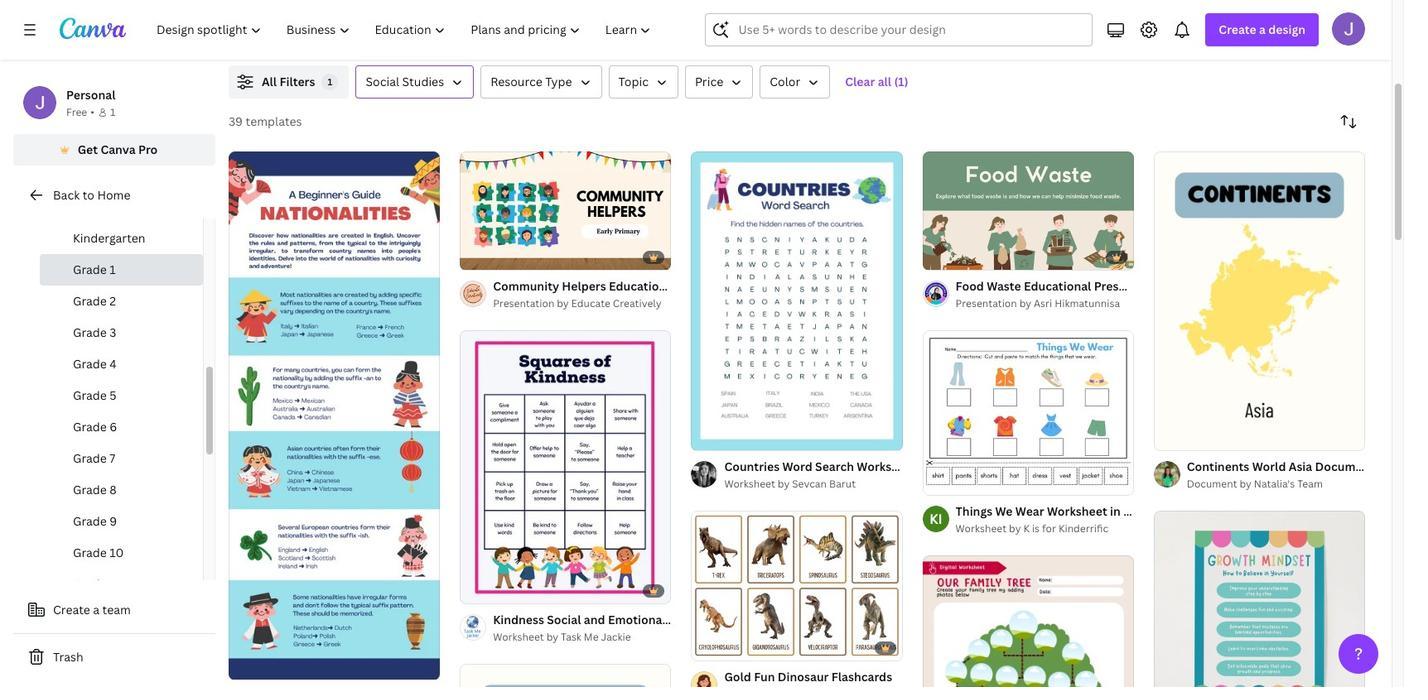 Task type: describe. For each thing, give the bounding box(es) containing it.
1 vertical spatial fun
[[754, 670, 775, 685]]

a for team
[[93, 602, 100, 618]]

grade for grade 8
[[73, 482, 107, 498]]

8
[[110, 482, 117, 498]]

grade 8 link
[[40, 475, 203, 506]]

2 inside grade 2 link
[[110, 293, 116, 309]]

presentation by educate creatively link
[[493, 296, 671, 312]]

search
[[815, 459, 854, 475]]

back to home
[[53, 187, 130, 203]]

10 inside the grade 10 "link"
[[110, 545, 124, 561]]

things we wear worksheet in colorful illustrative style worksheet by k is for kinderrific
[[956, 504, 1266, 536]]

educate
[[571, 297, 611, 311]]

social studies our family tree digital worksheet in cream green simple minimalist style image
[[923, 556, 1134, 688]]

worksheet left the task
[[493, 631, 544, 645]]

countries word search worksheet blue in cute fun style worksheet by sevcan barut
[[724, 459, 1044, 491]]

things we wear worksheet in colorful illustrative style image
[[923, 331, 1134, 495]]

things we wear worksheet in colorful illustrative style link
[[956, 503, 1266, 521]]

kindergarten link
[[40, 223, 203, 254]]

k is for kinderrific element
[[923, 506, 949, 533]]

blue
[[920, 459, 946, 475]]

1 of 2 for gold fun dinosaur flashcards image
[[703, 641, 726, 654]]

0 vertical spatial 11
[[490, 250, 500, 263]]

1 of 11 link
[[460, 151, 671, 270]]

by inside countries word search worksheet blue in cute fun style worksheet by sevcan barut
[[778, 477, 790, 491]]

1 of 10 link
[[923, 151, 1134, 270]]

cute
[[962, 459, 989, 475]]

kindness social and emotional learning interactive group worksheet  in colorful simple  style image
[[460, 331, 671, 604]]

dinosaur
[[778, 670, 829, 685]]

grade 11
[[73, 577, 122, 592]]

style inside countries word search worksheet blue in cute fun style worksheet by sevcan barut
[[1015, 459, 1044, 475]]

topic
[[619, 74, 649, 89]]

worksheet by sevcan barut link
[[724, 476, 903, 493]]

we
[[996, 504, 1013, 519]]

studies
[[402, 74, 444, 89]]

•
[[91, 105, 94, 119]]

is
[[1032, 522, 1040, 536]]

1 of 2 for countries word search worksheet blue in cute fun style image
[[703, 431, 726, 443]]

kinderrific
[[1059, 522, 1109, 536]]

3
[[110, 325, 116, 341]]

grade for grade 5
[[73, 388, 107, 404]]

gold fun dinosaur flashcards image
[[691, 512, 903, 661]]

team
[[102, 602, 131, 618]]

worksheet down things
[[956, 522, 1007, 536]]

by inside things we wear worksheet in colorful illustrative style worksheet by k is for kinderrific
[[1009, 522, 1021, 536]]

presentation by educate creatively
[[493, 297, 662, 311]]

1 1 of 2 link from the top
[[691, 152, 903, 451]]

design
[[1269, 22, 1306, 37]]

gold fun dinosaur flashcards link
[[724, 669, 892, 687]]

worksheet by task me jackie
[[493, 631, 631, 645]]

grade 5
[[73, 388, 117, 404]]

colorful
[[1124, 504, 1170, 519]]

a for design
[[1259, 22, 1266, 37]]

by for presentation by asri hikmatunnisa
[[1020, 297, 1032, 311]]

k
[[1024, 522, 1030, 536]]

all filters
[[262, 74, 315, 89]]

top level navigation element
[[146, 13, 666, 46]]

1 filter options selected element
[[322, 74, 338, 90]]

Sort by button
[[1332, 105, 1365, 138]]

personal
[[66, 87, 116, 103]]

grade for grade 4
[[73, 356, 107, 372]]

in inside countries word search worksheet blue in cute fun style worksheet by sevcan barut
[[948, 459, 959, 475]]

jackie
[[601, 631, 631, 645]]

of for worksheet by sevcan barut
[[710, 431, 719, 443]]

countries word search worksheet blue in cute fun style link
[[724, 458, 1044, 476]]

social studies button
[[356, 65, 474, 99]]

presentation by asri hikmatunnisa link
[[956, 296, 1134, 312]]

all
[[878, 74, 892, 89]]

clear all (1)
[[845, 74, 909, 89]]

by for document by natalia's team
[[1240, 477, 1252, 491]]

39
[[229, 114, 243, 129]]

back
[[53, 187, 80, 203]]

document by natalia's team
[[1187, 477, 1323, 491]]

flashcards
[[832, 670, 892, 685]]

jacob simon image
[[1332, 12, 1365, 46]]

pre-school
[[73, 199, 133, 215]]

asri
[[1034, 297, 1052, 311]]

kindergarten
[[73, 230, 145, 246]]

by for worksheet by task me jackie
[[547, 631, 559, 645]]

grade 10
[[73, 545, 124, 561]]

trash link
[[13, 641, 215, 674]]

wear
[[1016, 504, 1045, 519]]

grade 4
[[73, 356, 117, 372]]

worksheet by task me jackie link
[[493, 630, 671, 647]]

continents world europe document in green blue white illustrative style image
[[460, 665, 671, 688]]

grade 4 link
[[40, 349, 203, 380]]

continents world asia document in yellow blue white illustrative style image
[[1154, 152, 1365, 451]]

templates
[[246, 114, 302, 129]]

clear all (1) button
[[837, 65, 917, 99]]

growth mindset education poster in colorful graphic style image
[[1154, 511, 1365, 688]]

worksheet down countries
[[724, 477, 775, 491]]

price
[[695, 74, 724, 89]]

illustrative
[[1173, 504, 1234, 519]]

natalia's
[[1254, 477, 1295, 491]]

create for create a design
[[1219, 22, 1257, 37]]

task
[[561, 631, 582, 645]]

of for presentation by asri hikmatunnisa
[[941, 250, 950, 263]]

by for presentation by educate creatively
[[557, 297, 569, 311]]

free
[[66, 105, 87, 119]]

gold fun dinosaur flashcards
[[724, 670, 892, 685]]

grade for grade 7
[[73, 451, 107, 466]]

grade for grade 2
[[73, 293, 107, 309]]

grade 8
[[73, 482, 117, 498]]

all
[[262, 74, 277, 89]]

countries
[[724, 459, 780, 475]]

to
[[83, 187, 94, 203]]



Task type: locate. For each thing, give the bounding box(es) containing it.
0 vertical spatial 1 of 2 link
[[691, 152, 903, 451]]

grade 3
[[73, 325, 116, 341]]

fun
[[991, 459, 1012, 475], [754, 670, 775, 685]]

things
[[956, 504, 993, 519]]

fun right "gold"
[[754, 670, 775, 685]]

by left natalia's
[[1240, 477, 1252, 491]]

grade left 5
[[73, 388, 107, 404]]

1 horizontal spatial style
[[1237, 504, 1266, 519]]

get canva pro button
[[13, 134, 215, 166]]

create a team button
[[13, 594, 215, 627]]

worksheet
[[857, 459, 917, 475], [724, 477, 775, 491], [1047, 504, 1108, 519], [956, 522, 1007, 536], [493, 631, 544, 645]]

grade for grade 10
[[73, 545, 107, 561]]

topic button
[[609, 65, 679, 99]]

nationalities infographic in white blue cute fun style image
[[229, 152, 440, 680]]

by left asri
[[1020, 297, 1032, 311]]

2 up countries
[[721, 431, 726, 443]]

resource
[[491, 74, 543, 89]]

grade for grade 1
[[73, 262, 107, 278]]

2 up "gold"
[[721, 641, 726, 654]]

Search search field
[[739, 14, 1082, 46]]

clear
[[845, 74, 875, 89]]

countries word search worksheet blue in cute fun style image
[[691, 152, 903, 451]]

9 grade from the top
[[73, 514, 107, 529]]

grade inside grade 5 link
[[73, 388, 107, 404]]

social studies
[[366, 74, 444, 89]]

grade down grade 9 at the bottom left
[[73, 545, 107, 561]]

grade for grade 3
[[73, 325, 107, 341]]

grade up create a team
[[73, 577, 107, 592]]

pre-school link
[[40, 191, 203, 223]]

0 horizontal spatial 11
[[110, 577, 122, 592]]

2 for 1st the 1 of 2 link from the bottom of the page
[[721, 641, 726, 654]]

presentation down 1 of 11
[[493, 297, 555, 311]]

by left the task
[[547, 631, 559, 645]]

0 horizontal spatial 10
[[110, 545, 124, 561]]

type
[[545, 74, 572, 89]]

grade left 9
[[73, 514, 107, 529]]

2 vertical spatial 2
[[721, 641, 726, 654]]

10 grade from the top
[[73, 545, 107, 561]]

2 1 of 2 from the top
[[703, 641, 726, 654]]

social
[[366, 74, 399, 89]]

document
[[1187, 477, 1238, 491]]

grade inside grade 3 link
[[73, 325, 107, 341]]

1 horizontal spatial presentation
[[956, 297, 1017, 311]]

grade for grade 9
[[73, 514, 107, 529]]

presentation for presentation by asri hikmatunnisa
[[956, 297, 1017, 311]]

1 vertical spatial style
[[1237, 504, 1266, 519]]

create left design in the top right of the page
[[1219, 22, 1257, 37]]

presentation for presentation by educate creatively
[[493, 297, 555, 311]]

presentation left asri
[[956, 297, 1017, 311]]

2 presentation from the left
[[956, 297, 1017, 311]]

grade 6
[[73, 419, 117, 435]]

grade inside "link"
[[73, 545, 107, 561]]

in right blue
[[948, 459, 959, 475]]

1 vertical spatial 10
[[110, 545, 124, 561]]

1 vertical spatial 2
[[721, 431, 726, 443]]

0 horizontal spatial fun
[[754, 670, 775, 685]]

for
[[1042, 522, 1056, 536]]

of inside 1 of 11 link
[[479, 250, 488, 263]]

me
[[584, 631, 599, 645]]

1 horizontal spatial 10
[[953, 250, 964, 263]]

food waste educational presentation in beige green illustrative style image
[[923, 151, 1134, 270]]

grade inside grade 9 "link"
[[73, 514, 107, 529]]

grade 3 link
[[40, 317, 203, 349]]

get canva pro
[[78, 142, 158, 157]]

in
[[948, 459, 959, 475], [1110, 504, 1121, 519]]

1 vertical spatial 11
[[110, 577, 122, 592]]

grade 2 link
[[40, 286, 203, 317]]

grade up grade 2
[[73, 262, 107, 278]]

pre-
[[73, 199, 96, 215]]

create inside button
[[53, 602, 90, 618]]

back to home link
[[13, 179, 215, 212]]

2 1 of 2 link from the top
[[691, 511, 903, 661]]

grade left the 6
[[73, 419, 107, 435]]

fun inside countries word search worksheet blue in cute fun style worksheet by sevcan barut
[[991, 459, 1012, 475]]

create inside dropdown button
[[1219, 22, 1257, 37]]

fun right cute
[[991, 459, 1012, 475]]

0 vertical spatial create
[[1219, 22, 1257, 37]]

by left k
[[1009, 522, 1021, 536]]

grade inside grade 2 link
[[73, 293, 107, 309]]

0 vertical spatial a
[[1259, 22, 1266, 37]]

6 grade from the top
[[73, 419, 107, 435]]

1 of 10
[[934, 250, 964, 263]]

None search field
[[705, 13, 1093, 46]]

1 horizontal spatial a
[[1259, 22, 1266, 37]]

grade 5 link
[[40, 380, 203, 412]]

grade 6 link
[[40, 412, 203, 443]]

1 vertical spatial a
[[93, 602, 100, 618]]

grade inside grade 4 link
[[73, 356, 107, 372]]

color button
[[760, 65, 830, 99]]

create for create a team
[[53, 602, 90, 618]]

0 vertical spatial fun
[[991, 459, 1012, 475]]

resource type
[[491, 74, 572, 89]]

1 horizontal spatial create
[[1219, 22, 1257, 37]]

filters
[[280, 74, 315, 89]]

7
[[110, 451, 115, 466]]

style up wear
[[1015, 459, 1044, 475]]

1 of 2 up "gold"
[[703, 641, 726, 654]]

3 grade from the top
[[73, 325, 107, 341]]

1 horizontal spatial 11
[[490, 250, 500, 263]]

grade left 3
[[73, 325, 107, 341]]

5 grade from the top
[[73, 388, 107, 404]]

by left educate
[[557, 297, 569, 311]]

grade inside grade 11 "link"
[[73, 577, 107, 592]]

pro
[[138, 142, 158, 157]]

(1)
[[894, 74, 909, 89]]

barut
[[829, 477, 856, 491]]

style
[[1015, 459, 1044, 475], [1237, 504, 1266, 519]]

2
[[110, 293, 116, 309], [721, 431, 726, 443], [721, 641, 726, 654]]

free •
[[66, 105, 94, 119]]

style down document by natalia's team
[[1237, 504, 1266, 519]]

0 vertical spatial 1 of 2
[[703, 431, 726, 443]]

grade inside 'link'
[[73, 482, 107, 498]]

a left design in the top right of the page
[[1259, 22, 1266, 37]]

ki link
[[923, 506, 949, 533]]

1 vertical spatial in
[[1110, 504, 1121, 519]]

a inside create a design dropdown button
[[1259, 22, 1266, 37]]

create down grade 11
[[53, 602, 90, 618]]

community helpers educational  presentation in colorful fun style image
[[460, 151, 671, 270]]

create a team
[[53, 602, 131, 618]]

get
[[78, 142, 98, 157]]

2 up 3
[[110, 293, 116, 309]]

presentation by asri hikmatunnisa
[[956, 297, 1120, 311]]

sevcan
[[792, 477, 827, 491]]

hikmatunnisa
[[1055, 297, 1120, 311]]

grade
[[73, 262, 107, 278], [73, 293, 107, 309], [73, 325, 107, 341], [73, 356, 107, 372], [73, 388, 107, 404], [73, 419, 107, 435], [73, 451, 107, 466], [73, 482, 107, 498], [73, 514, 107, 529], [73, 545, 107, 561], [73, 577, 107, 592]]

a inside create a team button
[[93, 602, 100, 618]]

grade down grade 1
[[73, 293, 107, 309]]

1 vertical spatial create
[[53, 602, 90, 618]]

1 vertical spatial 1 of 2
[[703, 641, 726, 654]]

document by natalia's team link
[[1187, 476, 1365, 493]]

create
[[1219, 22, 1257, 37], [53, 602, 90, 618]]

grade left 8
[[73, 482, 107, 498]]

39 templates
[[229, 114, 302, 129]]

grade for grade 11
[[73, 577, 107, 592]]

1 horizontal spatial fun
[[991, 459, 1012, 475]]

grade left 4
[[73, 356, 107, 372]]

k is for kinderrific image
[[923, 506, 949, 533]]

color
[[770, 74, 801, 89]]

0 vertical spatial in
[[948, 459, 959, 475]]

of
[[479, 250, 488, 263], [941, 250, 950, 263], [710, 431, 719, 443], [710, 641, 719, 654]]

4 grade from the top
[[73, 356, 107, 372]]

0 vertical spatial 2
[[110, 293, 116, 309]]

1 presentation from the left
[[493, 297, 555, 311]]

1 grade from the top
[[73, 262, 107, 278]]

7 grade from the top
[[73, 451, 107, 466]]

grade inside grade 7 link
[[73, 451, 107, 466]]

0 horizontal spatial in
[[948, 459, 959, 475]]

0 horizontal spatial create
[[53, 602, 90, 618]]

by down word at bottom
[[778, 477, 790, 491]]

1 1 of 2 from the top
[[703, 431, 726, 443]]

in left the colorful
[[1110, 504, 1121, 519]]

grade 2
[[73, 293, 116, 309]]

a
[[1259, 22, 1266, 37], [93, 602, 100, 618]]

1 horizontal spatial in
[[1110, 504, 1121, 519]]

1 of 2 up countries
[[703, 431, 726, 443]]

2 grade from the top
[[73, 293, 107, 309]]

grade for grade 6
[[73, 419, 107, 435]]

grade 11 link
[[40, 569, 203, 601]]

create a design button
[[1206, 13, 1319, 46]]

11 grade from the top
[[73, 577, 107, 592]]

0 horizontal spatial a
[[93, 602, 100, 618]]

creatively
[[613, 297, 662, 311]]

1 of 11
[[472, 250, 500, 263]]

2 for 2nd the 1 of 2 link from the bottom of the page
[[721, 431, 726, 443]]

a left team
[[93, 602, 100, 618]]

trash
[[53, 650, 83, 665]]

1 of 2 link
[[691, 152, 903, 451], [691, 511, 903, 661]]

grade 9 link
[[40, 506, 203, 538]]

of inside 1 of 10 link
[[941, 250, 950, 263]]

8 grade from the top
[[73, 482, 107, 498]]

6
[[110, 419, 117, 435]]

0 vertical spatial 10
[[953, 250, 964, 263]]

grade inside grade 6 link
[[73, 419, 107, 435]]

grade left 7 at left
[[73, 451, 107, 466]]

0 vertical spatial style
[[1015, 459, 1044, 475]]

price button
[[685, 65, 753, 99]]

style inside things we wear worksheet in colorful illustrative style worksheet by k is for kinderrific
[[1237, 504, 1266, 519]]

grade 9
[[73, 514, 117, 529]]

in inside things we wear worksheet in colorful illustrative style worksheet by k is for kinderrific
[[1110, 504, 1121, 519]]

4
[[110, 356, 117, 372]]

worksheet left blue
[[857, 459, 917, 475]]

resource type button
[[481, 65, 602, 99]]

school
[[96, 199, 133, 215]]

0 horizontal spatial presentation
[[493, 297, 555, 311]]

11 inside "link"
[[110, 577, 122, 592]]

create a design
[[1219, 22, 1306, 37]]

of for presentation by educate creatively
[[479, 250, 488, 263]]

worksheet up the kinderrific
[[1047, 504, 1108, 519]]

10 inside 1 of 10 link
[[953, 250, 964, 263]]

team
[[1298, 477, 1323, 491]]

1 vertical spatial 1 of 2 link
[[691, 511, 903, 661]]

worksheet by k is for kinderrific link
[[956, 521, 1134, 538]]

by
[[557, 297, 569, 311], [1020, 297, 1032, 311], [778, 477, 790, 491], [1240, 477, 1252, 491], [1009, 522, 1021, 536], [547, 631, 559, 645]]

0 horizontal spatial style
[[1015, 459, 1044, 475]]

word
[[783, 459, 813, 475]]



Task type: vqa. For each thing, say whether or not it's contained in the screenshot.
"Search" search field
yes



